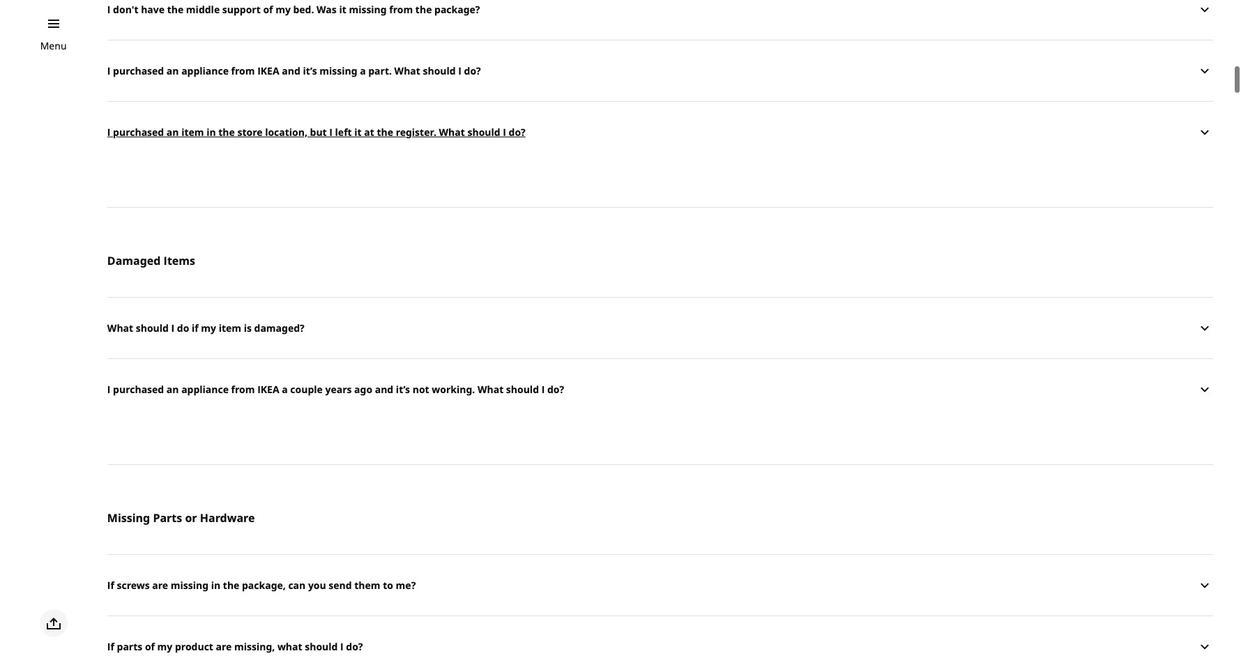Task type: vqa. For each thing, say whether or not it's contained in the screenshot.
119's delivery
no



Task type: locate. For each thing, give the bounding box(es) containing it.
i purchased an appliance from ikea and it's missing a part. what should i do? button
[[107, 40, 1213, 101]]

2 vertical spatial from
[[231, 382, 255, 396]]

should right working.
[[506, 382, 539, 396]]

a inside 'i purchased an appliance from ikea and it's missing a part. what should i do?' dropdown button
[[360, 64, 366, 77]]

1 horizontal spatial a
[[360, 64, 366, 77]]

of right support
[[263, 2, 273, 16]]

years
[[325, 382, 352, 396]]

1 an from the top
[[167, 64, 179, 77]]

1 horizontal spatial it's
[[396, 382, 410, 396]]

from down is
[[231, 382, 255, 396]]

don't
[[113, 2, 138, 16]]

do
[[177, 321, 189, 334]]

it left at
[[354, 125, 362, 138]]

from for damaged?
[[231, 382, 255, 396]]

and
[[282, 64, 300, 77], [375, 382, 393, 396]]

in for item
[[206, 125, 216, 138]]

and right ago
[[375, 382, 393, 396]]

0 horizontal spatial it's
[[303, 64, 317, 77]]

0 vertical spatial item
[[181, 125, 204, 138]]

register.
[[396, 125, 436, 138]]

1 vertical spatial in
[[211, 578, 220, 592]]

1 if from the top
[[107, 578, 114, 592]]

should left do on the left of page
[[136, 321, 169, 334]]

0 vertical spatial ikea
[[257, 64, 279, 77]]

0 horizontal spatial and
[[282, 64, 300, 77]]

item
[[181, 125, 204, 138], [219, 321, 241, 334]]

are
[[152, 578, 168, 592], [216, 640, 232, 653]]

0 vertical spatial in
[[206, 125, 216, 138]]

1 vertical spatial if
[[107, 640, 114, 653]]

2 appliance from the top
[[181, 382, 229, 396]]

it's
[[303, 64, 317, 77], [396, 382, 410, 396]]

3 an from the top
[[167, 382, 179, 396]]

missing left part.
[[319, 64, 357, 77]]

parts
[[117, 640, 142, 653]]

what right working.
[[478, 382, 504, 396]]

3 purchased from the top
[[113, 382, 164, 396]]

0 vertical spatial of
[[263, 2, 273, 16]]

0 vertical spatial if
[[107, 578, 114, 592]]

0 horizontal spatial item
[[181, 125, 204, 138]]

0 vertical spatial purchased
[[113, 64, 164, 77]]

1 vertical spatial appliance
[[181, 382, 229, 396]]

an for i purchased an item in the store location, but i left it at the register. what should i do?
[[167, 125, 179, 138]]

ikea
[[257, 64, 279, 77], [257, 382, 279, 396]]

1 horizontal spatial and
[[375, 382, 393, 396]]

0 vertical spatial an
[[167, 64, 179, 77]]

what right part.
[[394, 64, 420, 77]]

1 horizontal spatial it
[[354, 125, 362, 138]]

if parts of my product are missing, what should i do?
[[107, 640, 363, 653]]

ikea left the couple
[[257, 382, 279, 396]]

if left screws
[[107, 578, 114, 592]]

item left store
[[181, 125, 204, 138]]

item left is
[[219, 321, 241, 334]]

in left package,
[[211, 578, 220, 592]]

from down support
[[231, 64, 255, 77]]

what
[[394, 64, 420, 77], [439, 125, 465, 138], [107, 321, 133, 334], [478, 382, 504, 396]]

to
[[383, 578, 393, 592]]

1 horizontal spatial my
[[201, 321, 216, 334]]

package,
[[242, 578, 286, 592]]

1 horizontal spatial item
[[219, 321, 241, 334]]

i
[[107, 2, 111, 16], [107, 64, 111, 77], [458, 64, 462, 77], [107, 125, 111, 138], [329, 125, 333, 138], [503, 125, 506, 138], [171, 321, 174, 334], [107, 382, 111, 396], [541, 382, 545, 396], [340, 640, 344, 653]]

support
[[222, 2, 261, 16]]

screws
[[117, 578, 150, 592]]

the left store
[[218, 125, 235, 138]]

missing,
[[234, 640, 275, 653]]

0 vertical spatial appliance
[[181, 64, 229, 77]]

1 vertical spatial and
[[375, 382, 393, 396]]

missing
[[349, 2, 387, 16], [319, 64, 357, 77], [171, 578, 209, 592]]

it's left not
[[396, 382, 410, 396]]

0 horizontal spatial a
[[282, 382, 288, 396]]

should
[[423, 64, 456, 77], [467, 125, 500, 138], [136, 321, 169, 334], [506, 382, 539, 396], [305, 640, 338, 653]]

it's down bed.
[[303, 64, 317, 77]]

a left the couple
[[282, 382, 288, 396]]

it
[[339, 2, 346, 16], [354, 125, 362, 138]]

from left package? at top left
[[389, 2, 413, 16]]

appliance down middle
[[181, 64, 229, 77]]

2 if from the top
[[107, 640, 114, 653]]

my left product
[[157, 640, 172, 653]]

my left bed.
[[275, 2, 291, 16]]

of right parts
[[145, 640, 155, 653]]

a
[[360, 64, 366, 77], [282, 382, 288, 396]]

product
[[175, 640, 213, 653]]

location,
[[265, 125, 307, 138]]

0 vertical spatial missing
[[349, 2, 387, 16]]

ikea up location,
[[257, 64, 279, 77]]

an
[[167, 64, 179, 77], [167, 125, 179, 138], [167, 382, 179, 396]]

if parts of my product are missing, what should i do? button
[[107, 616, 1213, 665]]

from
[[389, 2, 413, 16], [231, 64, 255, 77], [231, 382, 255, 396]]

1 purchased from the top
[[113, 64, 164, 77]]

i inside dropdown button
[[171, 321, 174, 334]]

it right "was"
[[339, 2, 346, 16]]

1 vertical spatial my
[[201, 321, 216, 334]]

if
[[107, 578, 114, 592], [107, 640, 114, 653]]

0 horizontal spatial are
[[152, 578, 168, 592]]

appliance down what should i do if my item is damaged?
[[181, 382, 229, 396]]

1 vertical spatial purchased
[[113, 125, 164, 138]]

and down i don't have the middle support of my bed. was it missing from the package?
[[282, 64, 300, 77]]

2 purchased from the top
[[113, 125, 164, 138]]

1 ikea from the top
[[257, 64, 279, 77]]

do?
[[464, 64, 481, 77], [509, 125, 526, 138], [547, 382, 564, 396], [346, 640, 363, 653]]

appliance for if
[[181, 382, 229, 396]]

are right product
[[216, 640, 232, 653]]

package?
[[434, 2, 480, 16]]

if left parts
[[107, 640, 114, 653]]

1 vertical spatial of
[[145, 640, 155, 653]]

appliance
[[181, 64, 229, 77], [181, 382, 229, 396]]

i purchased an appliance from ikea a couple years ago and it's not working. what should i do? button
[[107, 358, 1213, 420]]

purchased
[[113, 64, 164, 77], [113, 125, 164, 138], [113, 382, 164, 396]]

0 vertical spatial it's
[[303, 64, 317, 77]]

in left store
[[206, 125, 216, 138]]

2 vertical spatial my
[[157, 640, 172, 653]]

i don't have the middle support of my bed. was it missing from the package? button
[[107, 0, 1213, 40]]

1 vertical spatial ikea
[[257, 382, 279, 396]]

0 vertical spatial my
[[275, 2, 291, 16]]

i purchased an item in the store location, but i left it at the register. what should i do? button
[[107, 101, 1213, 163]]

are right screws
[[152, 578, 168, 592]]

the right at
[[377, 125, 393, 138]]

of
[[263, 2, 273, 16], [145, 640, 155, 653]]

1 vertical spatial are
[[216, 640, 232, 653]]

the left package? at top left
[[415, 2, 432, 16]]

1 vertical spatial an
[[167, 125, 179, 138]]

purchased for i purchased an item in the store location, but i left it at the register. what should i do?
[[113, 125, 164, 138]]

the
[[167, 2, 184, 16], [415, 2, 432, 16], [218, 125, 235, 138], [377, 125, 393, 138], [223, 578, 239, 592]]

item inside dropdown button
[[219, 321, 241, 334]]

0 vertical spatial a
[[360, 64, 366, 77]]

0 horizontal spatial of
[[145, 640, 155, 653]]

1 vertical spatial it's
[[396, 382, 410, 396]]

a left part.
[[360, 64, 366, 77]]

2 vertical spatial purchased
[[113, 382, 164, 396]]

hardware
[[200, 510, 255, 526]]

0 vertical spatial are
[[152, 578, 168, 592]]

ago
[[354, 382, 372, 396]]

them
[[354, 578, 380, 592]]

0 horizontal spatial it
[[339, 2, 346, 16]]

missing
[[107, 510, 150, 526]]

in
[[206, 125, 216, 138], [211, 578, 220, 592]]

1 vertical spatial a
[[282, 382, 288, 396]]

1 vertical spatial from
[[231, 64, 255, 77]]

me?
[[396, 578, 416, 592]]

2 vertical spatial an
[[167, 382, 179, 396]]

should right register. at the top of page
[[467, 125, 500, 138]]

i purchased an item in the store location, but i left it at the register. what should i do?
[[107, 125, 526, 138]]

what left do on the left of page
[[107, 321, 133, 334]]

item inside dropdown button
[[181, 125, 204, 138]]

my
[[275, 2, 291, 16], [201, 321, 216, 334], [157, 640, 172, 653]]

1 appliance from the top
[[181, 64, 229, 77]]

missing right screws
[[171, 578, 209, 592]]

2 ikea from the top
[[257, 382, 279, 396]]

1 vertical spatial item
[[219, 321, 241, 334]]

1 vertical spatial it
[[354, 125, 362, 138]]

my right if on the left of the page
[[201, 321, 216, 334]]

missing right "was"
[[349, 2, 387, 16]]

1 horizontal spatial of
[[263, 2, 273, 16]]

what inside dropdown button
[[107, 321, 133, 334]]

2 an from the top
[[167, 125, 179, 138]]



Task type: describe. For each thing, give the bounding box(es) containing it.
0 horizontal spatial my
[[157, 640, 172, 653]]

the left package,
[[223, 578, 239, 592]]

but
[[310, 125, 327, 138]]

items
[[164, 253, 195, 268]]

part.
[[368, 64, 392, 77]]

an for i purchased an appliance from ikea and it's missing a part. what should i do?
[[167, 64, 179, 77]]

parts
[[153, 510, 182, 526]]

appliance for middle
[[181, 64, 229, 77]]

can
[[288, 578, 306, 592]]

1 horizontal spatial are
[[216, 640, 232, 653]]

if for if screws are missing in the package, can you send them to me?
[[107, 578, 114, 592]]

damaged?
[[254, 321, 305, 334]]

an for i purchased an appliance from ikea a couple years ago and it's not working. what should i do?
[[167, 382, 179, 396]]

a inside i purchased an appliance from ikea a couple years ago and it's not working. what should i do? dropdown button
[[282, 382, 288, 396]]

i purchased an appliance from ikea and it's missing a part. what should i do?
[[107, 64, 481, 77]]

if
[[192, 321, 198, 334]]

if for if parts of my product are missing, what should i do?
[[107, 640, 114, 653]]

1 vertical spatial missing
[[319, 64, 357, 77]]

purchased for i purchased an appliance from ikea a couple years ago and it's not working. what should i do?
[[113, 382, 164, 396]]

menu button
[[40, 38, 67, 54]]

damaged items
[[107, 253, 195, 268]]

should right part.
[[423, 64, 456, 77]]

the right have
[[167, 2, 184, 16]]

if screws are missing in the package, can you send them to me? button
[[107, 554, 1213, 616]]

ikea for a
[[257, 382, 279, 396]]

should right what
[[305, 640, 338, 653]]

my inside dropdown button
[[201, 321, 216, 334]]

what
[[277, 640, 302, 653]]

should inside dropdown button
[[136, 321, 169, 334]]

if screws are missing in the package, can you send them to me?
[[107, 578, 416, 592]]

purchased for i purchased an appliance from ikea and it's missing a part. what should i do?
[[113, 64, 164, 77]]

damaged
[[107, 253, 161, 268]]

what should i do if my item is damaged? button
[[107, 297, 1213, 358]]

is
[[244, 321, 252, 334]]

send
[[329, 578, 352, 592]]

what should i do if my item is damaged?
[[107, 321, 305, 334]]

couple
[[290, 382, 323, 396]]

in for missing
[[211, 578, 220, 592]]

working.
[[432, 382, 475, 396]]

or
[[185, 510, 197, 526]]

from for bed.
[[231, 64, 255, 77]]

i purchased an appliance from ikea a couple years ago and it's not working. what should i do?
[[107, 382, 564, 396]]

left
[[335, 125, 352, 138]]

have
[[141, 2, 165, 16]]

i don't have the middle support of my bed. was it missing from the package?
[[107, 2, 480, 16]]

ikea for and
[[257, 64, 279, 77]]

at
[[364, 125, 374, 138]]

0 vertical spatial and
[[282, 64, 300, 77]]

you
[[308, 578, 326, 592]]

missing parts or hardware
[[107, 510, 255, 526]]

0 vertical spatial from
[[389, 2, 413, 16]]

menu
[[40, 39, 67, 52]]

middle
[[186, 2, 220, 16]]

bed.
[[293, 2, 314, 16]]

was
[[317, 2, 337, 16]]

what right register. at the top of page
[[439, 125, 465, 138]]

0 vertical spatial it
[[339, 2, 346, 16]]

store
[[237, 125, 263, 138]]

not
[[413, 382, 429, 396]]

2 vertical spatial missing
[[171, 578, 209, 592]]

2 horizontal spatial my
[[275, 2, 291, 16]]



